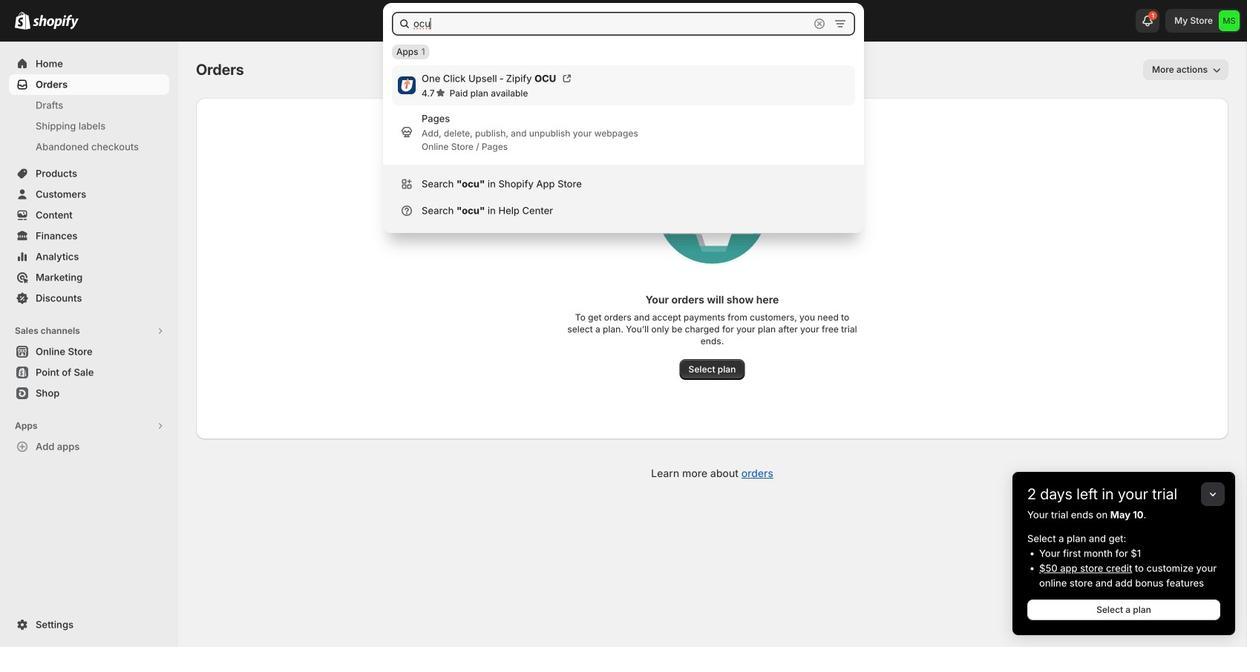 Task type: locate. For each thing, give the bounding box(es) containing it.
menu item
[[392, 65, 856, 105]]

1 vertical spatial results menu
[[392, 171, 856, 224]]

0 vertical spatial results menu
[[392, 65, 856, 159]]

results menu
[[392, 65, 856, 159], [392, 171, 856, 224]]

one click upsell ‑ zipify ocu image
[[398, 77, 416, 94]]



Task type: describe. For each thing, give the bounding box(es) containing it.
2 results menu from the top
[[392, 171, 856, 224]]

1 results menu from the top
[[392, 65, 856, 159]]

Search text field
[[412, 12, 807, 36]]

shopify image
[[33, 15, 79, 30]]



Task type: vqa. For each thing, say whether or not it's contained in the screenshot.
To to the right
no



